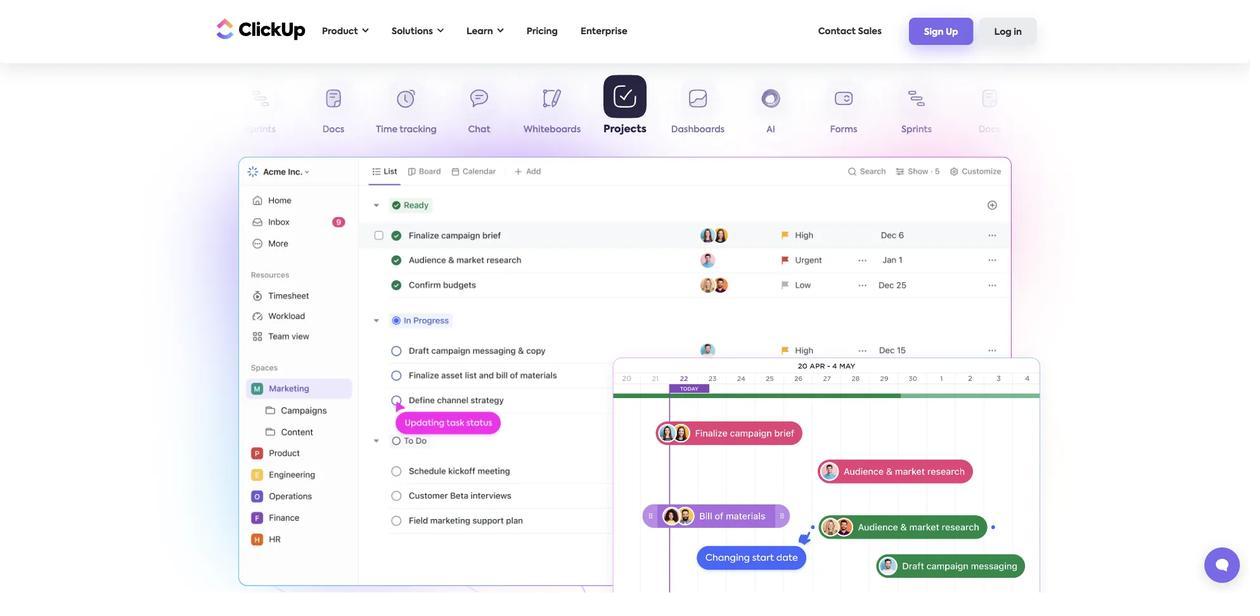 Task type: vqa. For each thing, say whether or not it's contained in the screenshot.
leftmost Sprints
yes



Task type: locate. For each thing, give the bounding box(es) containing it.
2 forms button from the left
[[807, 81, 880, 140]]

enterprise
[[581, 27, 627, 36]]

1 horizontal spatial docs button
[[953, 81, 1026, 140]]

2 sprints from the left
[[901, 126, 932, 134]]

1 horizontal spatial docs
[[979, 126, 1001, 134]]

1 time tracking from the left
[[376, 126, 437, 134]]

0 horizontal spatial forms
[[174, 126, 201, 134]]

1 docs button from the left
[[297, 81, 370, 140]]

log
[[994, 28, 1012, 37]]

product button
[[316, 18, 375, 44]]

tracking
[[400, 126, 437, 134], [1056, 126, 1093, 134]]

0 horizontal spatial sprints
[[245, 126, 276, 134]]

1 horizontal spatial tracking
[[1056, 126, 1093, 134]]

0 horizontal spatial docs
[[322, 126, 344, 134]]

1 horizontal spatial sprints button
[[880, 81, 953, 140]]

1 horizontal spatial time tracking button
[[1026, 81, 1099, 140]]

time tracking
[[376, 126, 437, 134], [1032, 126, 1093, 134]]

0 horizontal spatial tracking
[[400, 126, 437, 134]]

sprints button
[[224, 81, 297, 140], [880, 81, 953, 140]]

0 horizontal spatial time
[[376, 126, 398, 134]]

dashboards button
[[662, 81, 734, 140]]

solutions
[[392, 27, 433, 36]]

1 sprints button from the left
[[224, 81, 297, 140]]

ai
[[767, 126, 775, 134]]

2 sprints button from the left
[[880, 81, 953, 140]]

0 horizontal spatial docs button
[[297, 81, 370, 140]]

up
[[946, 28, 958, 37]]

time
[[376, 126, 398, 134], [1032, 126, 1054, 134]]

sprints
[[245, 126, 276, 134], [901, 126, 932, 134]]

projects button
[[589, 75, 662, 138]]

1 horizontal spatial sprints
[[901, 126, 932, 134]]

time tracking button
[[370, 81, 443, 140], [1026, 81, 1099, 140]]

docs button
[[297, 81, 370, 140], [953, 81, 1026, 140]]

1 horizontal spatial forms button
[[807, 81, 880, 140]]

forms button
[[151, 81, 224, 140], [807, 81, 880, 140]]

1 horizontal spatial time
[[1032, 126, 1054, 134]]

chat
[[468, 126, 490, 134]]

forms
[[174, 126, 201, 134], [830, 126, 857, 134]]

2 tracking from the left
[[1056, 126, 1093, 134]]

clickup image
[[213, 17, 306, 41]]

0 horizontal spatial time tracking
[[376, 126, 437, 134]]

2 docs button from the left
[[953, 81, 1026, 140]]

chat button
[[443, 81, 516, 140]]

0 horizontal spatial time tracking button
[[370, 81, 443, 140]]

product
[[322, 27, 358, 36]]

1 sprints from the left
[[245, 126, 276, 134]]

1 time from the left
[[376, 126, 398, 134]]

1 horizontal spatial time tracking
[[1032, 126, 1093, 134]]

sprints for first sprints button from right
[[901, 126, 932, 134]]

log in link
[[979, 18, 1037, 45]]

0 horizontal spatial forms button
[[151, 81, 224, 140]]

projects
[[604, 124, 647, 134]]

2 time from the left
[[1032, 126, 1054, 134]]

1 time tracking button from the left
[[370, 81, 443, 140]]

contact sales link
[[812, 18, 888, 44]]

1 horizontal spatial forms
[[830, 126, 857, 134]]

dashboards
[[671, 126, 725, 134]]

docs
[[322, 126, 344, 134], [979, 126, 1001, 134]]

0 horizontal spatial sprints button
[[224, 81, 297, 140]]

2 time tracking from the left
[[1032, 126, 1093, 134]]



Task type: describe. For each thing, give the bounding box(es) containing it.
1 tracking from the left
[[400, 126, 437, 134]]

whiteboards button
[[516, 81, 589, 140]]

1 docs from the left
[[322, 126, 344, 134]]

2 docs from the left
[[979, 126, 1001, 134]]

in
[[1014, 28, 1022, 37]]

pricing link
[[520, 18, 564, 44]]

sign up button
[[909, 18, 973, 45]]

contact sales
[[818, 27, 882, 36]]

pricing
[[527, 27, 558, 36]]

contact
[[818, 27, 856, 36]]

sign
[[924, 28, 944, 37]]

1 forms from the left
[[174, 126, 201, 134]]

solutions button
[[385, 18, 450, 44]]

ai button
[[734, 81, 807, 140]]

2 time tracking button from the left
[[1026, 81, 1099, 140]]

2 forms from the left
[[830, 126, 857, 134]]

enterprise link
[[574, 18, 634, 44]]

learn
[[467, 27, 493, 36]]

log in
[[994, 28, 1022, 37]]

sales
[[858, 27, 882, 36]]

1 forms button from the left
[[151, 81, 224, 140]]

sign up
[[924, 28, 958, 37]]

sprints for first sprints button
[[245, 126, 276, 134]]

projects image
[[597, 344, 1056, 594]]

learn button
[[460, 18, 510, 44]]

whiteboards
[[523, 126, 581, 134]]



